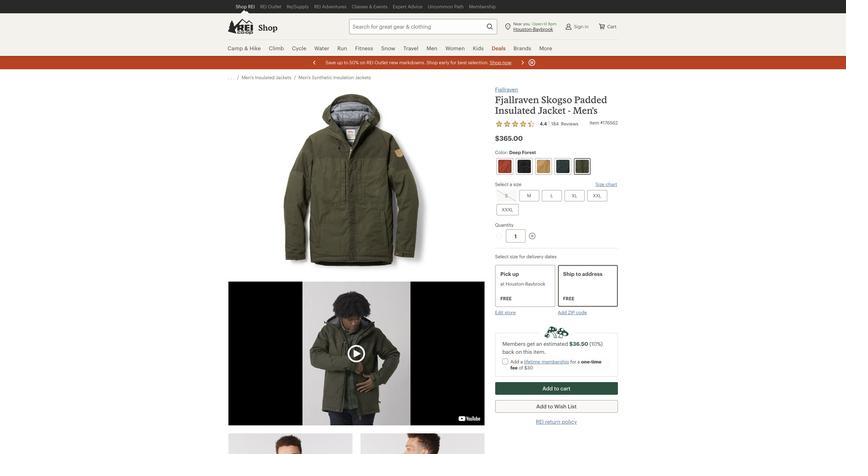 Task type: locate. For each thing, give the bounding box(es) containing it.
kids
[[473, 45, 484, 51]]

a for select
[[510, 182, 512, 187]]

xl button
[[564, 190, 584, 202]]

select up the s
[[495, 182, 508, 187]]

a left "one-"
[[577, 359, 580, 365]]

outlet
[[268, 4, 281, 9], [374, 60, 388, 65]]

color: black image
[[517, 160, 531, 173]]

add for add to cart
[[542, 386, 553, 392]]

to right ship
[[576, 271, 581, 277]]

1 vertical spatial baybrook
[[525, 281, 545, 287]]

to left cart at bottom right
[[554, 386, 559, 392]]

2 horizontal spatial men's
[[573, 105, 598, 116]]

0 horizontal spatial outlet
[[268, 4, 281, 9]]

til
[[544, 21, 547, 26]]

$30
[[524, 365, 533, 371]]

size chart
[[595, 182, 617, 187]]

get
[[527, 341, 535, 347]]

to inside "popup button"
[[554, 386, 559, 392]]

to for add to cart
[[554, 386, 559, 392]]

up inside the promotional messages "marquee"
[[337, 60, 342, 65]]

& inside camp & hike dropdown button
[[244, 45, 248, 51]]

fitness
[[355, 45, 373, 51]]

now
[[502, 60, 511, 65]]

snow
[[381, 45, 395, 51]]

None field
[[349, 19, 497, 34]]

0 horizontal spatial free
[[500, 296, 512, 302]]

rei left rei outlet
[[248, 4, 255, 9]]

run button
[[333, 40, 351, 57]]

fjallraven down fjallraven link
[[495, 94, 539, 105]]

add to cart button
[[495, 383, 618, 395]]

baybrook inside "near you open til 8pm houston-baybrook"
[[533, 26, 553, 32]]

2 free from the left
[[563, 296, 574, 302]]

add zip code button
[[558, 310, 587, 316]]

2 horizontal spatial .
[[233, 75, 234, 80]]

1 horizontal spatial &
[[369, 4, 372, 9]]

0 horizontal spatial .
[[228, 75, 230, 80]]

xl
[[572, 193, 577, 199]]

shop banner
[[0, 0, 846, 57]]

water button
[[310, 40, 333, 57]]

1 fjallraven from the top
[[495, 86, 518, 93]]

2 horizontal spatial for
[[570, 359, 576, 365]]

deals button
[[488, 40, 510, 57]]

1 vertical spatial for
[[519, 254, 525, 260]]

insulated down fjallraven link
[[495, 105, 536, 116]]

50%
[[349, 60, 359, 65]]

members
[[502, 341, 525, 347]]

houston- down the pick up
[[506, 281, 525, 287]]

1 vertical spatial on
[[516, 349, 522, 355]]

run
[[337, 45, 347, 51]]

/ right . . . dropdown button
[[237, 75, 239, 80]]

fitness button
[[351, 40, 377, 57]]

rei down fitness dropdown button
[[366, 60, 373, 65]]

up right pick
[[512, 271, 519, 277]]

1 vertical spatial &
[[244, 45, 248, 51]]

outlet up shop link
[[268, 4, 281, 9]]

of $30
[[518, 365, 533, 371]]

houston- down you
[[513, 26, 533, 32]]

rei outlet link
[[257, 0, 284, 13]]

on right 50%
[[360, 60, 365, 65]]

0 vertical spatial on
[[360, 60, 365, 65]]

.
[[228, 75, 230, 80], [231, 75, 232, 80], [233, 75, 234, 80]]

outlet left new
[[374, 60, 388, 65]]

1 select from the top
[[495, 182, 508, 187]]

uncommon path
[[428, 4, 464, 9]]

& inside classes & events link
[[369, 4, 372, 9]]

insulated inside fjallraven fjallraven skogso padded insulated jacket - men's
[[495, 105, 536, 116]]

color: deep forest image
[[575, 160, 589, 173]]

shop link
[[258, 23, 278, 33]]

None number field
[[506, 230, 525, 243]]

rei for rei adventures
[[314, 4, 321, 9]]

delivery
[[526, 254, 544, 260]]

next message image
[[518, 59, 526, 67]]

none field inside shop "banner"
[[349, 19, 497, 34]]

add left wish
[[536, 404, 547, 410]]

1 horizontal spatial jackets
[[355, 75, 371, 80]]

l
[[550, 193, 553, 199]]

rei inside rei return policy button
[[536, 419, 544, 426]]

1 horizontal spatial .
[[231, 75, 232, 80]]

a up s button
[[510, 182, 512, 187]]

0 vertical spatial &
[[369, 4, 372, 9]]

0 vertical spatial up
[[337, 60, 342, 65]]

1 horizontal spatial insulated
[[495, 105, 536, 116]]

quantity
[[495, 222, 513, 228]]

0 horizontal spatial /
[[237, 75, 239, 80]]

free up zip
[[563, 296, 574, 302]]

rei co-op, go to rei.com home page image
[[228, 19, 253, 35]]

at
[[500, 281, 504, 287]]

1 vertical spatial insulated
[[495, 105, 536, 116]]

1 horizontal spatial for
[[519, 254, 525, 260]]

0 vertical spatial fjallraven
[[495, 86, 518, 93]]

select size for delivery dates
[[495, 254, 557, 260]]

None search field
[[337, 19, 497, 34]]

for left "one-"
[[570, 359, 576, 365]]

open
[[532, 21, 543, 26]]

baybrook down til
[[533, 26, 553, 32]]

to for add to wish list
[[548, 404, 553, 410]]

1 horizontal spatial outlet
[[374, 60, 388, 65]]

fjallraven link
[[495, 86, 518, 93]]

for left delivery
[[519, 254, 525, 260]]

on inside the promotional messages "marquee"
[[360, 60, 365, 65]]

add for add zip code
[[558, 310, 567, 316]]

shop
[[236, 4, 247, 9], [258, 23, 278, 32], [426, 60, 438, 65], [490, 60, 501, 65]]

baybrook down delivery
[[525, 281, 545, 287]]

select up pick
[[495, 254, 509, 260]]

add left zip
[[558, 310, 567, 316]]

0 vertical spatial baybrook
[[533, 26, 553, 32]]

m button
[[519, 190, 539, 202]]

for left best in the top of the page
[[450, 60, 456, 65]]

0 horizontal spatial for
[[450, 60, 456, 65]]

rei inside the promotional messages "marquee"
[[366, 60, 373, 65]]

1 horizontal spatial free
[[563, 296, 574, 302]]

to left 50%
[[344, 60, 348, 65]]

camp & hike
[[228, 45, 261, 51]]

1 horizontal spatial on
[[516, 349, 522, 355]]

0 vertical spatial outlet
[[268, 4, 281, 9]]

1 horizontal spatial /
[[294, 75, 296, 80]]

shop down the rei outlet link
[[258, 23, 278, 32]]

184
[[551, 121, 559, 127]]

1 vertical spatial houston-
[[506, 281, 525, 287]]

near you open til 8pm houston-baybrook
[[513, 21, 557, 32]]

0 horizontal spatial a
[[510, 182, 512, 187]]

rei right the shop rei on the left top of the page
[[260, 4, 267, 9]]

reviews
[[561, 121, 578, 127]]

jackets down climb dropdown button
[[276, 75, 291, 80]]

sign in
[[574, 24, 589, 29]]

1 horizontal spatial up
[[512, 271, 519, 277]]

select a size
[[495, 182, 521, 187]]

camp
[[228, 45, 243, 51]]

/ left synthetic
[[294, 75, 296, 80]]

travel
[[403, 45, 418, 51]]

to left wish
[[548, 404, 553, 410]]

expert advice
[[393, 4, 422, 9]]

1 vertical spatial fjallraven
[[495, 94, 539, 105]]

add up fee
[[510, 359, 519, 365]]

cart
[[560, 386, 570, 392]]

previous message image
[[310, 59, 318, 67]]

ship to address
[[563, 271, 602, 277]]

1 vertical spatial up
[[512, 271, 519, 277]]

on
[[360, 60, 365, 65], [516, 349, 522, 355]]

& left hike
[[244, 45, 248, 51]]

men's right . . . dropdown button
[[242, 75, 254, 80]]

a for add
[[520, 359, 523, 365]]

store
[[505, 310, 516, 316]]

2 fjallraven from the top
[[495, 94, 539, 105]]

2 select from the top
[[495, 254, 509, 260]]

size
[[595, 182, 604, 187]]

rei for rei return policy
[[536, 419, 544, 426]]

jackets
[[276, 75, 291, 80], [355, 75, 371, 80]]

free
[[500, 296, 512, 302], [563, 296, 574, 302]]

deep
[[509, 150, 521, 155]]

Search for great gear & clothing text field
[[349, 19, 497, 34]]

free up edit store
[[500, 296, 512, 302]]

1 vertical spatial size
[[510, 254, 518, 260]]

to inside 'button'
[[548, 404, 553, 410]]

add inside 'button'
[[536, 404, 547, 410]]

a up of
[[520, 359, 523, 365]]

m
[[527, 193, 531, 199]]

color: autumn leaf image
[[498, 160, 511, 173]]

xxl
[[593, 193, 601, 199]]

insulated down hike
[[255, 75, 275, 80]]

jackets down 50%
[[355, 75, 371, 80]]

classes
[[352, 4, 368, 9]]

men's left synthetic
[[298, 75, 311, 80]]

a
[[510, 182, 512, 187], [520, 359, 523, 365], [577, 359, 580, 365]]

fjallraven down now
[[495, 86, 518, 93]]

&
[[369, 4, 372, 9], [244, 45, 248, 51]]

skogso
[[541, 94, 572, 105]]

snow button
[[377, 40, 399, 57]]

1 horizontal spatial a
[[520, 359, 523, 365]]

item #176562
[[590, 120, 618, 126]]

rei left adventures
[[314, 4, 321, 9]]

rei inside rei adventures link
[[314, 4, 321, 9]]

rei adventures
[[314, 4, 346, 9]]

add inside button
[[558, 310, 567, 316]]

0 horizontal spatial &
[[244, 45, 248, 51]]

0 vertical spatial for
[[450, 60, 456, 65]]

men
[[426, 45, 437, 51]]

water
[[314, 45, 329, 51]]

time
[[591, 359, 601, 365]]

you
[[523, 21, 530, 26]]

youtubelogo image
[[457, 415, 482, 424]]

policy
[[562, 419, 577, 426]]

1 vertical spatial select
[[495, 254, 509, 260]]

& left events
[[369, 4, 372, 9]]

up
[[337, 60, 342, 65], [512, 271, 519, 277]]

size up the pick up
[[510, 254, 518, 260]]

0 horizontal spatial on
[[360, 60, 365, 65]]

0 vertical spatial insulated
[[255, 75, 275, 80]]

classes & events link
[[349, 0, 390, 13]]

men's up item
[[573, 105, 598, 116]]

0 vertical spatial select
[[495, 182, 508, 187]]

on left this
[[516, 349, 522, 355]]

jacket
[[538, 105, 566, 116]]

add inside "popup button"
[[542, 386, 553, 392]]

#176562
[[600, 120, 618, 126]]

rei inside the rei outlet link
[[260, 4, 267, 9]]

0 horizontal spatial up
[[337, 60, 342, 65]]

2 jackets from the left
[[355, 75, 371, 80]]

men button
[[422, 40, 441, 57]]

0 vertical spatial houston-
[[513, 26, 533, 32]]

members get an estimated $36.50 (10%) back on this item.
[[502, 341, 603, 355]]

up right 'save'
[[337, 60, 342, 65]]

size up s button
[[513, 182, 521, 187]]

0 horizontal spatial men's
[[242, 75, 254, 80]]

select
[[495, 182, 508, 187], [495, 254, 509, 260]]

rei left return
[[536, 419, 544, 426]]

add left cart at bottom right
[[542, 386, 553, 392]]

houston- inside "near you open til 8pm houston-baybrook"
[[513, 26, 533, 32]]

1 vertical spatial outlet
[[374, 60, 388, 65]]

1 . from the left
[[228, 75, 230, 80]]

men's inside fjallraven fjallraven skogso padded insulated jacket - men's
[[573, 105, 598, 116]]

1 / from the left
[[237, 75, 239, 80]]

0 horizontal spatial jackets
[[276, 75, 291, 80]]

markdowns.
[[399, 60, 425, 65]]

select for select a size
[[495, 182, 508, 187]]

lifetime membership button
[[524, 359, 569, 365]]



Task type: vqa. For each thing, say whether or not it's contained in the screenshot.
item.
yes



Task type: describe. For each thing, give the bounding box(es) containing it.
s
[[505, 193, 508, 199]]

re/supply link
[[284, 0, 311, 13]]

to for ship to address
[[576, 271, 581, 277]]

up for pick
[[512, 271, 519, 277]]

outlet inside the rei outlet link
[[268, 4, 281, 9]]

8pm
[[548, 21, 557, 26]]

none search field inside shop "banner"
[[337, 19, 497, 34]]

code
[[576, 310, 587, 316]]

new
[[389, 60, 398, 65]]

on inside members get an estimated $36.50 (10%) back on this item.
[[516, 349, 522, 355]]

decrement quantity image
[[495, 232, 503, 240]]

for inside the promotional messages "marquee"
[[450, 60, 456, 65]]

near
[[513, 21, 522, 26]]

sign
[[574, 24, 583, 29]]

up for save
[[337, 60, 342, 65]]

expert advice link
[[390, 0, 425, 13]]

fee
[[510, 365, 518, 371]]

2 vertical spatial for
[[570, 359, 576, 365]]

& for classes
[[369, 4, 372, 9]]

at houston-baybrook
[[500, 281, 545, 287]]

pick
[[500, 271, 511, 277]]

shop rei link
[[233, 0, 257, 13]]

uncommon
[[428, 4, 453, 9]]

lifetime
[[524, 359, 540, 365]]

search image
[[486, 23, 494, 31]]

-
[[568, 105, 571, 116]]

2 . from the left
[[231, 75, 232, 80]]

deals
[[492, 45, 506, 51]]

4.4
[[540, 121, 547, 127]]

. . . button
[[228, 75, 234, 81]]

women
[[445, 45, 465, 51]]

xxl button
[[587, 190, 607, 202]]

add zip code
[[558, 310, 587, 316]]

s button
[[496, 190, 516, 202]]

uncommon path link
[[425, 0, 466, 13]]

climb
[[269, 45, 284, 51]]

(10%)
[[590, 341, 603, 347]]

women button
[[441, 40, 469, 57]]

. . . / men's insulated jackets / men's synthetic insulation jackets
[[228, 75, 371, 80]]

best
[[457, 60, 467, 65]]

cycle
[[292, 45, 306, 51]]

one-
[[581, 359, 591, 365]]

to inside the promotional messages "marquee"
[[344, 60, 348, 65]]

zip
[[568, 310, 575, 316]]

more
[[539, 45, 552, 51]]

shop left now
[[490, 60, 501, 65]]

add to wish list button
[[495, 401, 618, 413]]

forest
[[522, 150, 536, 155]]

camp & hike button
[[228, 40, 265, 57]]

rei for rei outlet
[[260, 4, 267, 9]]

kids button
[[469, 40, 488, 57]]

this
[[523, 349, 532, 355]]

of
[[519, 365, 523, 371]]

wish
[[554, 404, 566, 410]]

0 vertical spatial size
[[513, 182, 521, 187]]

dates
[[545, 254, 557, 260]]

add for add to wish list
[[536, 404, 547, 410]]

2 horizontal spatial a
[[577, 359, 580, 365]]

select for select size for delivery dates
[[495, 254, 509, 260]]

add for add a lifetime membership for a
[[510, 359, 519, 365]]

edit store button
[[495, 310, 516, 316]]

men's synthetic insulation jackets link
[[298, 75, 371, 81]]

l button
[[542, 190, 562, 202]]

color:
[[495, 150, 508, 155]]

shop left early
[[426, 60, 438, 65]]

brands button
[[510, 40, 535, 57]]

rei return policy button
[[536, 419, 577, 426]]

play fjallraven skogso padded insulated jacket - men's video image
[[346, 344, 367, 365]]

1 jackets from the left
[[276, 75, 291, 80]]

2 / from the left
[[294, 75, 296, 80]]

outlet inside the promotional messages "marquee"
[[374, 60, 388, 65]]

0 horizontal spatial insulated
[[255, 75, 275, 80]]

path
[[454, 4, 464, 9]]

events
[[373, 4, 387, 9]]

increment quantity image
[[528, 232, 536, 240]]

add to wish list
[[536, 404, 577, 410]]

size chart button
[[595, 182, 617, 188]]

list
[[568, 404, 577, 410]]

select a size element
[[495, 182, 618, 217]]

in
[[585, 24, 589, 29]]

synthetic
[[312, 75, 332, 80]]

promotional messages marquee
[[0, 56, 846, 69]]

rei inside "shop rei" link
[[248, 4, 255, 9]]

184 reviews
[[551, 121, 578, 127]]

travel button
[[399, 40, 422, 57]]

rei return policy
[[536, 419, 577, 426]]

3 . from the left
[[233, 75, 234, 80]]

item
[[590, 120, 599, 126]]

membership
[[469, 4, 496, 9]]

rei adventures link
[[311, 0, 349, 13]]

climb button
[[265, 40, 288, 57]]

cart link
[[594, 19, 620, 35]]

cart
[[607, 24, 616, 29]]

shop up rei co-op, go to rei.com home page image
[[236, 4, 247, 9]]

color: buckwheat brown image
[[537, 160, 550, 173]]

fjallraven fjallraven skogso padded insulated jacket - men's
[[495, 86, 607, 116]]

save
[[325, 60, 336, 65]]

item.
[[533, 349, 546, 355]]

shop rei
[[236, 4, 255, 9]]

ship
[[563, 271, 575, 277]]

1 horizontal spatial men's
[[298, 75, 311, 80]]

1 free from the left
[[500, 296, 512, 302]]

sign in link
[[562, 20, 591, 33]]

pause banner message scrolling image
[[528, 59, 536, 67]]

back
[[502, 349, 514, 355]]

classes & events
[[352, 4, 387, 9]]

chart
[[606, 182, 617, 187]]

color: dark navy image
[[556, 160, 569, 173]]

pick up
[[500, 271, 519, 277]]

an
[[536, 341, 542, 347]]

expert
[[393, 4, 407, 9]]

& for camp
[[244, 45, 248, 51]]

early
[[439, 60, 449, 65]]



